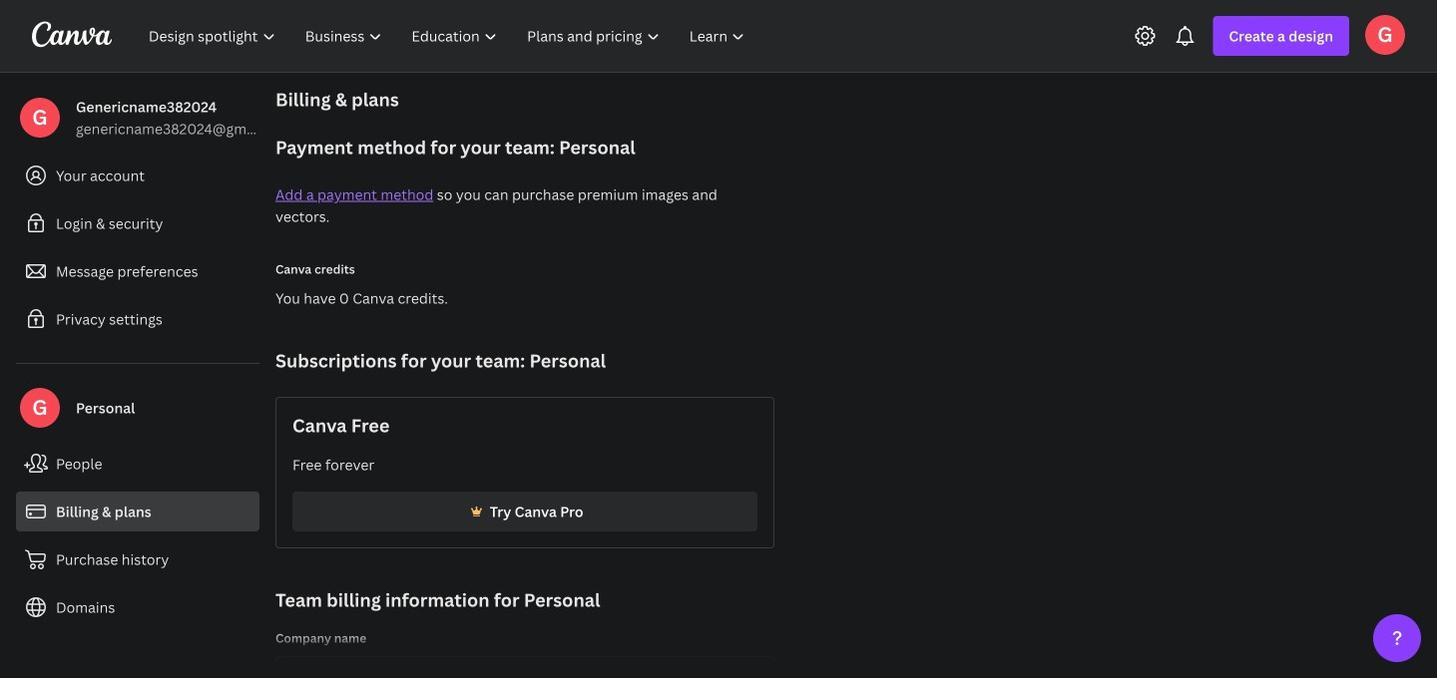 Task type: describe. For each thing, give the bounding box(es) containing it.
Enter your company name text field
[[289, 658, 762, 679]]

2 genericname382024 element from the top
[[20, 388, 60, 428]]



Task type: vqa. For each thing, say whether or not it's contained in the screenshot.
the to the bottom
no



Task type: locate. For each thing, give the bounding box(es) containing it.
genericname382024 image
[[20, 98, 60, 138]]

genericname382024 image
[[1366, 15, 1406, 55], [1366, 15, 1406, 55], [20, 388, 60, 428]]

1 vertical spatial genericname382024 element
[[20, 388, 60, 428]]

top level navigation element
[[136, 16, 762, 56]]

0 vertical spatial genericname382024 element
[[20, 98, 60, 138]]

genericname382024 element
[[20, 98, 60, 138], [20, 388, 60, 428]]

1 genericname382024 element from the top
[[20, 98, 60, 138]]



